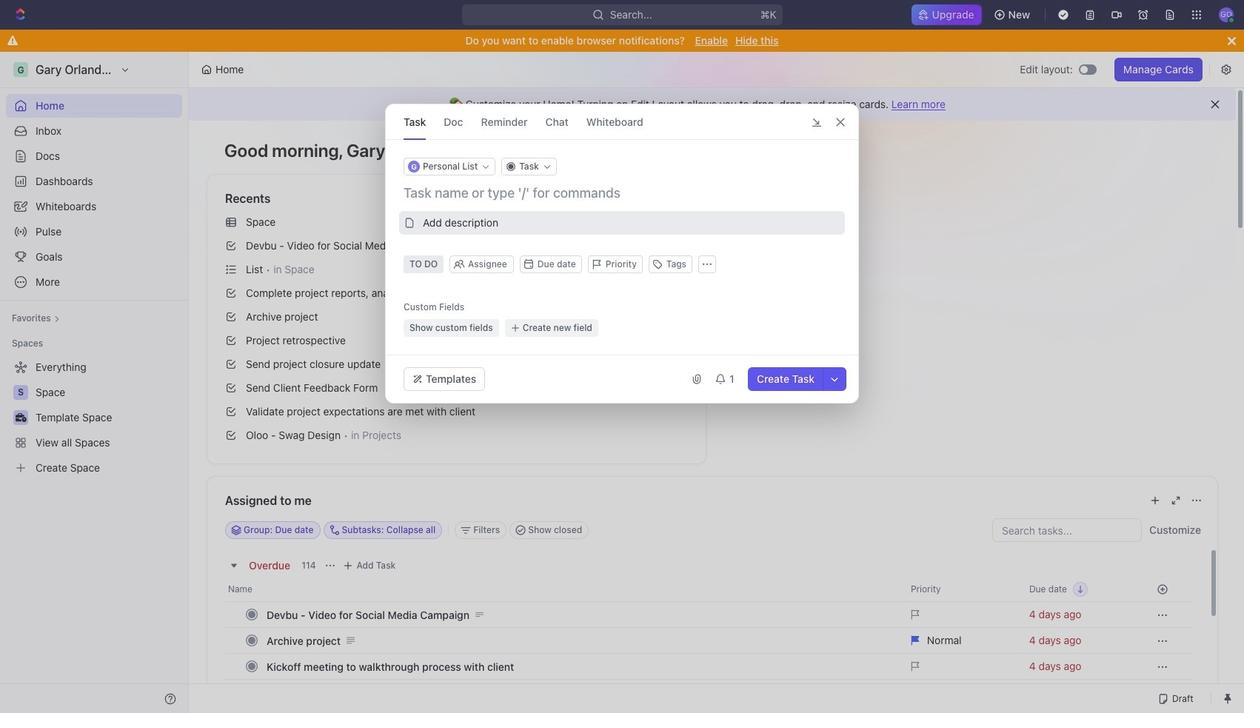 Task type: locate. For each thing, give the bounding box(es) containing it.
alert
[[189, 88, 1236, 121]]

sidebar navigation
[[0, 52, 189, 713]]

tree
[[6, 356, 182, 480]]

Task name or type '/' for commands text field
[[404, 184, 844, 202]]

Search tasks... text field
[[993, 519, 1141, 541]]

dialog
[[385, 104, 859, 404]]



Task type: describe. For each thing, give the bounding box(es) containing it.
tree inside sidebar navigation
[[6, 356, 182, 480]]



Task type: vqa. For each thing, say whether or not it's contained in the screenshot.
Search tasks... text box
yes



